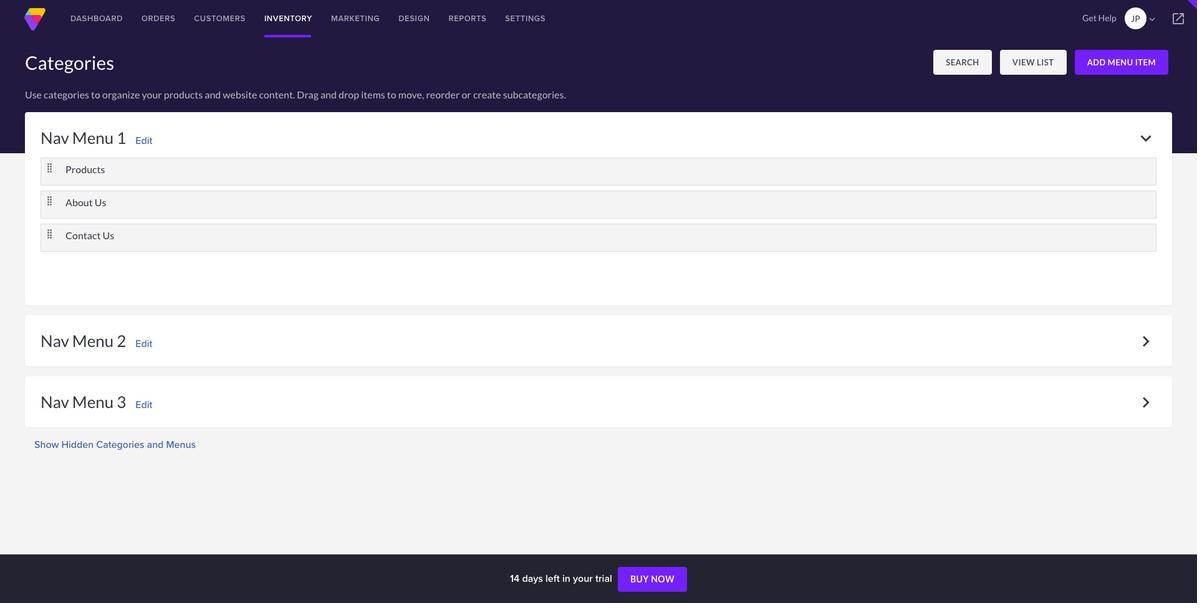 Task type: locate. For each thing, give the bounding box(es) containing it.
1 edit link from the top
[[136, 133, 152, 148]]

menu right add
[[1108, 57, 1134, 67]]

3 edit from the top
[[136, 398, 152, 412]]

customers
[[194, 12, 246, 24]]


[[1171, 11, 1186, 26]]

3 nav from the top
[[41, 392, 69, 412]]

edit for nav menu 2
[[136, 337, 152, 351]]

2 vertical spatial edit link
[[136, 398, 152, 412]]

subcategories.
[[503, 89, 566, 100]]

1 vertical spatial edit link
[[136, 337, 152, 351]]

settings
[[505, 12, 546, 24]]

draghandle__icon image for contact us
[[47, 230, 52, 239]]

0 vertical spatial your
[[142, 89, 162, 100]]

to
[[91, 89, 100, 100], [387, 89, 396, 100]]

us right contact
[[103, 230, 114, 241]]

organize
[[102, 89, 140, 100]]

1 horizontal spatial to
[[387, 89, 396, 100]]

1 nav from the top
[[41, 128, 69, 148]]

14 days left in your trial
[[510, 572, 615, 586]]

us for contact us
[[103, 230, 114, 241]]

your
[[142, 89, 162, 100], [573, 572, 593, 586]]

contact us
[[66, 230, 114, 241]]

1 draghandle__icon image from the top
[[47, 164, 52, 173]]

menu left the 3
[[72, 392, 114, 412]]

edit link right the 3
[[136, 398, 152, 412]]

2 vertical spatial expand_more
[[1136, 392, 1157, 413]]

1 vertical spatial nav
[[41, 331, 69, 351]]

0 vertical spatial edit link
[[136, 133, 152, 148]]

create
[[473, 89, 501, 100]]

expand_more
[[1136, 128, 1157, 149], [1136, 331, 1157, 352], [1136, 392, 1157, 413]]

your right 'in'
[[573, 572, 593, 586]]

1 vertical spatial edit
[[136, 337, 152, 351]]

2 expand_more from the top
[[1136, 331, 1157, 352]]

dashboard
[[70, 12, 123, 24]]

2 draghandle__icon image from the top
[[47, 197, 52, 206]]

1 expand_more from the top
[[1136, 128, 1157, 149]]

menu for item
[[1108, 57, 1134, 67]]

edit right 2 at the left of the page
[[136, 337, 152, 351]]

0 vertical spatial us
[[95, 196, 106, 208]]

hidden
[[61, 438, 94, 452]]

us
[[95, 196, 106, 208], [103, 230, 114, 241]]

menu for 2
[[72, 331, 114, 351]]

edit right 1
[[136, 133, 152, 148]]

move,
[[398, 89, 424, 100]]

your right organize
[[142, 89, 162, 100]]

your for organize
[[142, 89, 162, 100]]

edit link right 1
[[136, 133, 152, 148]]

drag
[[297, 89, 319, 100]]

1 vertical spatial expand_more
[[1136, 331, 1157, 352]]

2 vertical spatial edit
[[136, 398, 152, 412]]

and left drop
[[321, 89, 337, 100]]

2 vertical spatial nav
[[41, 392, 69, 412]]

2 vertical spatial draghandle__icon image
[[47, 230, 52, 239]]

reorder
[[426, 89, 460, 100]]

website
[[223, 89, 257, 100]]

0 vertical spatial expand_more
[[1136, 128, 1157, 149]]

to right the items
[[387, 89, 396, 100]]

1
[[117, 128, 126, 148]]

draghandle__icon image
[[47, 164, 52, 173], [47, 197, 52, 206], [47, 230, 52, 239]]

0 vertical spatial nav
[[41, 128, 69, 148]]

buy now
[[630, 574, 675, 585]]

edit right the 3
[[136, 398, 152, 412]]

nav menu 3
[[41, 392, 126, 412]]

categories up categories on the top left of the page
[[25, 51, 114, 74]]

3 expand_more from the top
[[1136, 392, 1157, 413]]

menu left 2 at the left of the page
[[72, 331, 114, 351]]

add menu item
[[1087, 57, 1156, 67]]

3 edit link from the top
[[136, 398, 152, 412]]

1 vertical spatial draghandle__icon image
[[47, 197, 52, 206]]

search
[[946, 57, 979, 67]]

draghandle__icon image for products
[[47, 164, 52, 173]]

nav for nav menu 1
[[41, 128, 69, 148]]

and left menus
[[147, 438, 164, 452]]

0 vertical spatial edit
[[136, 133, 152, 148]]

and left website
[[205, 89, 221, 100]]

1 vertical spatial us
[[103, 230, 114, 241]]

2 edit from the top
[[136, 337, 152, 351]]

show hidden categories and menus link
[[25, 438, 196, 452]]

view
[[1013, 57, 1035, 67]]

get
[[1083, 12, 1097, 23]]

left
[[546, 572, 560, 586]]

to left organize
[[91, 89, 100, 100]]

draghandle__icon image left about
[[47, 197, 52, 206]]

view list
[[1013, 57, 1054, 67]]

1 to from the left
[[91, 89, 100, 100]]

expand_more for nav menu 1
[[1136, 128, 1157, 149]]

2
[[117, 331, 126, 351]]

draghandle__icon image left products on the left top of page
[[47, 164, 52, 173]]

edit link
[[136, 133, 152, 148], [136, 337, 152, 351], [136, 398, 152, 412]]

categories
[[25, 51, 114, 74], [96, 438, 144, 452]]

3 draghandle__icon image from the top
[[47, 230, 52, 239]]

0 horizontal spatial to
[[91, 89, 100, 100]]

0 vertical spatial draghandle__icon image
[[47, 164, 52, 173]]

us right about
[[95, 196, 106, 208]]

nav
[[41, 128, 69, 148], [41, 331, 69, 351], [41, 392, 69, 412]]

use
[[25, 89, 42, 100]]

nav for nav menu 2
[[41, 331, 69, 351]]

trial
[[596, 572, 612, 586]]

expand_more for nav menu 3
[[1136, 392, 1157, 413]]

menu left 1
[[72, 128, 114, 148]]

2 nav from the top
[[41, 331, 69, 351]]

add
[[1087, 57, 1106, 67]]

and
[[205, 89, 221, 100], [321, 89, 337, 100], [147, 438, 164, 452]]

products
[[164, 89, 203, 100]]

menu
[[1108, 57, 1134, 67], [72, 128, 114, 148], [72, 331, 114, 351], [72, 392, 114, 412]]

1 horizontal spatial your
[[573, 572, 593, 586]]

show hidden categories and menus
[[34, 438, 196, 452]]

1 edit from the top
[[136, 133, 152, 148]]

us for about us
[[95, 196, 106, 208]]

menu for 1
[[72, 128, 114, 148]]

menu inside 'add menu item' link
[[1108, 57, 1134, 67]]

inventory
[[264, 12, 312, 24]]

2 edit link from the top
[[136, 337, 152, 351]]

products
[[66, 163, 105, 175]]

about us
[[66, 196, 106, 208]]

draghandle__icon image left contact
[[47, 230, 52, 239]]

edit link right 2 at the left of the page
[[136, 337, 152, 351]]

drop
[[339, 89, 359, 100]]

1 vertical spatial your
[[573, 572, 593, 586]]

edit
[[136, 133, 152, 148], [136, 337, 152, 351], [136, 398, 152, 412]]

nav menu 1
[[41, 128, 126, 148]]

categories right hidden on the bottom left
[[96, 438, 144, 452]]

0 horizontal spatial your
[[142, 89, 162, 100]]

edit link for nav menu 3
[[136, 398, 152, 412]]



Task type: vqa. For each thing, say whether or not it's contained in the screenshot.
Create/Edit Report
no



Task type: describe. For each thing, give the bounding box(es) containing it.
categories
[[44, 89, 89, 100]]

edit link for nav menu 2
[[136, 337, 152, 351]]

item
[[1135, 57, 1156, 67]]

buy
[[630, 574, 649, 585]]

1 vertical spatial categories
[[96, 438, 144, 452]]

list
[[1037, 57, 1054, 67]]

draghandle__icon image for about us
[[47, 197, 52, 206]]

2 horizontal spatial and
[[321, 89, 337, 100]]


[[1147, 14, 1158, 25]]

help
[[1099, 12, 1117, 23]]

menus
[[166, 438, 196, 452]]

14
[[510, 572, 520, 586]]

content.
[[259, 89, 295, 100]]

view list link
[[1000, 50, 1067, 75]]

nav menu 2
[[41, 331, 126, 351]]

in
[[562, 572, 571, 586]]

or
[[462, 89, 471, 100]]

edit for nav menu 1
[[136, 133, 152, 148]]

now
[[651, 574, 675, 585]]

use categories to organize your products and website content. drag and drop items to move, reorder or create subcategories.
[[25, 89, 566, 100]]

menu for 3
[[72, 392, 114, 412]]

orders
[[142, 12, 175, 24]]

about
[[66, 196, 93, 208]]

contact
[[66, 230, 101, 241]]

days
[[522, 572, 543, 586]]

show
[[34, 438, 59, 452]]

expand_more for nav menu 2
[[1136, 331, 1157, 352]]

get help
[[1083, 12, 1117, 23]]

0 vertical spatial categories
[[25, 51, 114, 74]]

2 to from the left
[[387, 89, 396, 100]]

items
[[361, 89, 385, 100]]

3
[[117, 392, 126, 412]]

edit for nav menu 3
[[136, 398, 152, 412]]

add menu item link
[[1075, 50, 1169, 75]]

nav for nav menu 3
[[41, 392, 69, 412]]

jp
[[1131, 13, 1141, 24]]

reports
[[449, 12, 487, 24]]

search link
[[934, 50, 992, 75]]

edit link for nav menu 1
[[136, 133, 152, 148]]

1 horizontal spatial and
[[205, 89, 221, 100]]

0 horizontal spatial and
[[147, 438, 164, 452]]

buy now link
[[618, 568, 687, 593]]

your for in
[[573, 572, 593, 586]]

dashboard link
[[61, 0, 132, 37]]

design
[[399, 12, 430, 24]]

 link
[[1160, 0, 1197, 37]]

marketing
[[331, 12, 380, 24]]



